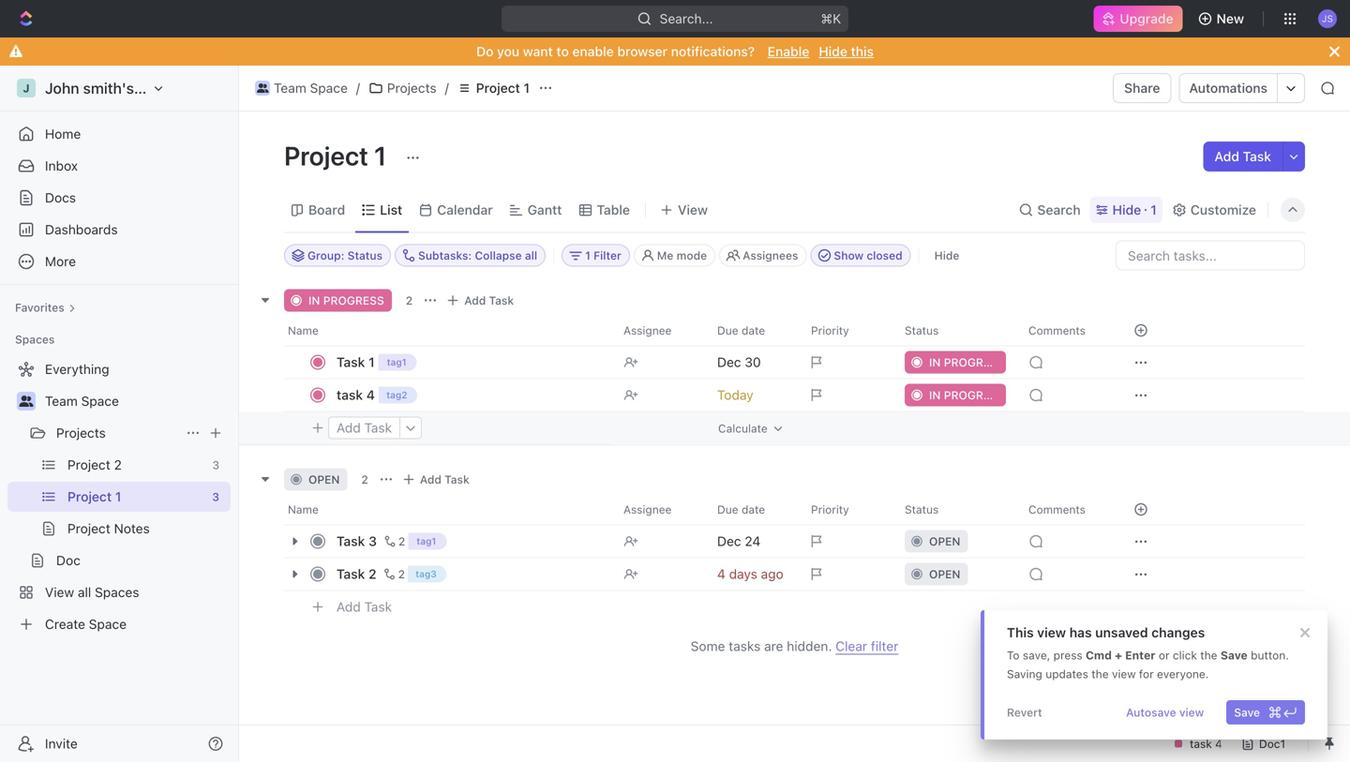 Task type: vqa. For each thing, say whether or not it's contained in the screenshot.
2nd Due date dropdown button from the top of the page Due Date
yes



Task type: describe. For each thing, give the bounding box(es) containing it.
more button
[[8, 247, 231, 277]]

more
[[45, 254, 76, 269]]

add task button down ‎task 2
[[328, 596, 400, 619]]

dashboards
[[45, 222, 118, 237]]

board
[[309, 202, 345, 218]]

in for ‎task 1
[[930, 356, 941, 369]]

in for task 4
[[930, 389, 941, 402]]

0 vertical spatial hide
[[819, 44, 848, 59]]

button.
[[1251, 649, 1290, 662]]

automations button
[[1180, 74, 1278, 102]]

unsaved
[[1096, 625, 1149, 641]]

js
[[1323, 13, 1334, 24]]

1 inside tree
[[115, 489, 121, 505]]

2 / from the left
[[445, 80, 449, 96]]

1 assignee button from the top
[[612, 316, 706, 346]]

smith's
[[83, 79, 134, 97]]

user group image
[[257, 83, 268, 93]]

2 button for task 3
[[381, 532, 408, 551]]

this
[[1007, 625, 1034, 641]]

1 horizontal spatial team space link
[[250, 77, 353, 99]]

open for ‎task 2
[[930, 568, 961, 581]]

‎task for ‎task 1
[[337, 355, 365, 370]]

inbox link
[[8, 151, 231, 181]]

some
[[691, 639, 725, 654]]

list link
[[376, 197, 403, 223]]

progress for 1
[[944, 356, 1005, 369]]

cmd
[[1086, 649, 1112, 662]]

me mode button
[[634, 244, 716, 267]]

view all spaces link
[[8, 578, 227, 608]]

view all spaces
[[45, 585, 139, 600]]

everything link
[[8, 355, 227, 385]]

3 for project 1
[[212, 491, 219, 504]]

0 vertical spatial team space
[[274, 80, 348, 96]]

in progress button for 4
[[894, 378, 1018, 412]]

filter
[[871, 639, 899, 654]]

table link
[[593, 197, 630, 223]]

open for task 3
[[930, 535, 961, 548]]

revert button
[[1000, 701, 1050, 725]]

search button
[[1013, 197, 1087, 223]]

new button
[[1191, 4, 1256, 34]]

2 inside tree
[[114, 457, 122, 473]]

task 3
[[337, 534, 377, 549]]

project 1 inside the sidebar navigation
[[68, 489, 121, 505]]

1 vertical spatial project 1
[[284, 140, 392, 171]]

click
[[1173, 649, 1198, 662]]

team space inside tree
[[45, 393, 119, 409]]

hidden.
[[787, 639, 832, 654]]

doc
[[56, 553, 81, 568]]

0 vertical spatial progress
[[323, 294, 384, 307]]

‎task 1
[[337, 355, 375, 370]]

2 vertical spatial 3
[[369, 534, 377, 549]]

show closed
[[834, 249, 903, 262]]

1 / from the left
[[356, 80, 360, 96]]

tree inside the sidebar navigation
[[8, 355, 231, 640]]

0 vertical spatial in progress
[[309, 294, 384, 307]]

0 horizontal spatial spaces
[[15, 333, 55, 346]]

create
[[45, 617, 85, 632]]

1 vertical spatial space
[[81, 393, 119, 409]]

1 due from the top
[[718, 324, 739, 337]]

search...
[[660, 11, 713, 26]]

do you want to enable browser notifications? enable hide this
[[477, 44, 874, 59]]

1 priority from the top
[[811, 324, 849, 337]]

1 horizontal spatial all
[[525, 249, 538, 262]]

1 horizontal spatial projects
[[387, 80, 437, 96]]

revert
[[1007, 706, 1043, 719]]

autosave view
[[1127, 706, 1205, 719]]

customize button
[[1167, 197, 1263, 223]]

has
[[1070, 625, 1092, 641]]

add for add task button on top of customize
[[1215, 149, 1240, 164]]

add down tag2 dropdown button
[[420, 473, 442, 486]]

add task button down the subtasks: collapse all at the left
[[442, 289, 522, 312]]

task
[[337, 387, 363, 403]]

this
[[851, 44, 874, 59]]

0 vertical spatial team
[[274, 80, 307, 96]]

mode
[[677, 249, 707, 262]]

notifications?
[[671, 44, 755, 59]]

1 vertical spatial projects link
[[56, 418, 178, 448]]

calculate button
[[706, 412, 800, 445]]

show closed button
[[811, 244, 911, 267]]

add down the subtasks: collapse all at the left
[[464, 294, 486, 307]]

1 up list link
[[374, 140, 387, 171]]

collapse
[[475, 249, 522, 262]]

0 vertical spatial open
[[309, 473, 340, 486]]

home link
[[8, 119, 231, 149]]

table
[[597, 202, 630, 218]]

assignees
[[743, 249, 799, 262]]

‎task 2
[[337, 567, 377, 582]]

hide for hide
[[935, 249, 960, 262]]

create space
[[45, 617, 127, 632]]

project up the board
[[284, 140, 369, 171]]

2 priority from the top
[[811, 503, 849, 516]]

1 filter
[[585, 249, 622, 262]]

do
[[477, 44, 494, 59]]

enable
[[573, 44, 614, 59]]

share
[[1125, 80, 1161, 96]]

closed
[[867, 249, 903, 262]]

group:
[[308, 249, 345, 262]]

project notes
[[68, 521, 150, 537]]

tag3
[[416, 569, 437, 580]]

2 assignee button from the top
[[612, 495, 706, 525]]

add task button down the '4'
[[328, 417, 400, 439]]

1 vertical spatial the
[[1092, 668, 1109, 681]]

assignees button
[[720, 244, 807, 267]]

this view has unsaved changes to save, press cmd + enter or click the save button. saving updates the view for everyone.
[[1007, 625, 1290, 681]]

4
[[367, 387, 375, 403]]

dashboards link
[[8, 215, 231, 245]]

view for view all spaces
[[45, 585, 74, 600]]

save inside 'this view has unsaved changes to save, press cmd + enter or click the save button. saving updates the view for everyone.'
[[1221, 649, 1248, 662]]

board link
[[305, 197, 345, 223]]

2 priority button from the top
[[800, 495, 894, 525]]

sidebar navigation
[[0, 66, 243, 763]]

0 vertical spatial the
[[1201, 649, 1218, 662]]

2 vertical spatial space
[[89, 617, 127, 632]]

1 date from the top
[[742, 324, 765, 337]]

1 inside dropdown button
[[585, 249, 591, 262]]

calendar
[[437, 202, 493, 218]]

automations
[[1190, 80, 1268, 96]]

comments for 2nd comments dropdown button
[[1029, 503, 1086, 516]]

1 status button from the top
[[894, 316, 1018, 346]]

upgrade link
[[1094, 6, 1183, 32]]

clear
[[836, 639, 868, 654]]

to
[[557, 44, 569, 59]]

are
[[764, 639, 784, 654]]

user group image
[[19, 396, 33, 407]]

1 down want
[[524, 80, 530, 96]]

autosave view button
[[1119, 701, 1212, 725]]

0 vertical spatial in
[[309, 294, 320, 307]]

1 filter button
[[562, 244, 630, 267]]

hide 1
[[1113, 202, 1157, 218]]

project 2 link
[[68, 450, 205, 480]]

gantt
[[528, 202, 562, 218]]

john smith's workspace, , element
[[17, 79, 36, 98]]

subtasks: collapse all
[[418, 249, 538, 262]]

show
[[834, 249, 864, 262]]

Search tasks... text field
[[1117, 242, 1305, 270]]

⌘k
[[821, 11, 841, 26]]



Task type: locate. For each thing, give the bounding box(es) containing it.
0 vertical spatial all
[[525, 249, 538, 262]]

2 vertical spatial progress
[[944, 389, 1005, 402]]

open button for 2
[[894, 558, 1018, 591]]

1 vertical spatial spaces
[[95, 585, 139, 600]]

2 vertical spatial status
[[905, 503, 939, 516]]

view button
[[654, 197, 715, 223]]

saving
[[1007, 668, 1043, 681]]

3 up ‎task 2
[[369, 534, 377, 549]]

2 vertical spatial open
[[930, 568, 961, 581]]

0 vertical spatial space
[[310, 80, 348, 96]]

1 vertical spatial date
[[742, 503, 765, 516]]

3 up project notes link
[[212, 491, 219, 504]]

2 due date button from the top
[[706, 495, 800, 525]]

1 due date button from the top
[[706, 316, 800, 346]]

team right user group image
[[45, 393, 78, 409]]

list
[[380, 202, 403, 218]]

3 right the project 2 link
[[212, 459, 219, 472]]

save down the button.
[[1235, 706, 1261, 719]]

0 horizontal spatial view
[[45, 585, 74, 600]]

everyone.
[[1158, 668, 1209, 681]]

view for autosave
[[1180, 706, 1205, 719]]

in progress button for 1
[[894, 346, 1018, 379]]

project 2
[[68, 457, 122, 473]]

‎task
[[337, 355, 365, 370], [337, 567, 365, 582]]

date down assignees button
[[742, 324, 765, 337]]

‎task down task 3 on the bottom of page
[[337, 567, 365, 582]]

view for this
[[1038, 625, 1067, 641]]

2 name from the top
[[288, 503, 319, 516]]

space down everything link
[[81, 393, 119, 409]]

‎task for ‎task 2
[[337, 567, 365, 582]]

the down 'cmd' on the bottom right of page
[[1092, 668, 1109, 681]]

save
[[1221, 649, 1248, 662], [1235, 706, 1261, 719]]

team space down "everything"
[[45, 393, 119, 409]]

view inside button
[[1180, 706, 1205, 719]]

due down assignees button
[[718, 324, 739, 337]]

want
[[523, 44, 553, 59]]

docs link
[[8, 183, 231, 213]]

status for 2nd status dropdown button from the bottom of the page
[[905, 324, 939, 337]]

1 assignee from the top
[[624, 324, 672, 337]]

status for second status dropdown button from the top of the page
[[905, 503, 939, 516]]

due date
[[718, 324, 765, 337], [718, 503, 765, 516]]

doc link
[[56, 546, 227, 576]]

1 vertical spatial team space
[[45, 393, 119, 409]]

view button
[[654, 188, 715, 232]]

save inside button
[[1235, 706, 1261, 719]]

view up save,
[[1038, 625, 1067, 641]]

project 1 up the board
[[284, 140, 392, 171]]

add task
[[1215, 149, 1272, 164], [464, 294, 514, 307], [337, 420, 392, 436], [420, 473, 470, 486], [337, 600, 392, 615]]

project
[[476, 80, 520, 96], [284, 140, 369, 171], [68, 457, 110, 473], [68, 489, 112, 505], [68, 521, 110, 537]]

in progress for ‎task 1
[[930, 356, 1005, 369]]

all right collapse on the top left of the page
[[525, 249, 538, 262]]

space
[[310, 80, 348, 96], [81, 393, 119, 409], [89, 617, 127, 632]]

1 priority button from the top
[[800, 316, 894, 346]]

1 vertical spatial team space link
[[45, 386, 227, 416]]

team
[[274, 80, 307, 96], [45, 393, 78, 409]]

0 horizontal spatial team
[[45, 393, 78, 409]]

changes
[[1152, 625, 1206, 641]]

add down ‎task 2
[[337, 600, 361, 615]]

2 open button from the top
[[894, 558, 1018, 591]]

1 left filter
[[585, 249, 591, 262]]

0 horizontal spatial /
[[356, 80, 360, 96]]

0 vertical spatial due date button
[[706, 316, 800, 346]]

project notes link
[[68, 514, 227, 544]]

2 assignee from the top
[[624, 503, 672, 516]]

1 vertical spatial projects
[[56, 425, 106, 441]]

2 name button from the top
[[284, 495, 612, 525]]

customize
[[1191, 202, 1257, 218]]

browser
[[618, 44, 668, 59]]

hide right closed
[[935, 249, 960, 262]]

1 vertical spatial name
[[288, 503, 319, 516]]

project down you
[[476, 80, 520, 96]]

0 vertical spatial spaces
[[15, 333, 55, 346]]

1 name button from the top
[[284, 316, 612, 346]]

hide right 'search' at the top of the page
[[1113, 202, 1142, 218]]

open
[[309, 473, 340, 486], [930, 535, 961, 548], [930, 568, 961, 581]]

1 vertical spatial priority button
[[800, 495, 894, 525]]

hide inside button
[[935, 249, 960, 262]]

view up mode
[[678, 202, 708, 218]]

3 for project 2
[[212, 459, 219, 472]]

all inside tree
[[78, 585, 91, 600]]

in progress button
[[894, 346, 1018, 379], [894, 378, 1018, 412]]

project 1 down the project 2
[[68, 489, 121, 505]]

due date button down the calculate dropdown button
[[706, 495, 800, 525]]

hide left this in the right top of the page
[[819, 44, 848, 59]]

1 vertical spatial assignee
[[624, 503, 672, 516]]

view for view
[[678, 202, 708, 218]]

1 horizontal spatial project 1
[[284, 140, 392, 171]]

open button for 3
[[894, 525, 1018, 559]]

0 vertical spatial team space link
[[250, 77, 353, 99]]

project 1
[[476, 80, 530, 96], [284, 140, 392, 171], [68, 489, 121, 505]]

1 horizontal spatial team space
[[274, 80, 348, 96]]

spaces up create space link
[[95, 585, 139, 600]]

0 vertical spatial 3
[[212, 459, 219, 472]]

me
[[657, 249, 674, 262]]

add for add task button under the '4'
[[337, 420, 361, 436]]

all up create space
[[78, 585, 91, 600]]

project down the project 2
[[68, 489, 112, 505]]

gantt link
[[524, 197, 562, 223]]

tag1
[[386, 357, 406, 368], [387, 357, 407, 368], [416, 536, 436, 547], [417, 536, 436, 547]]

view down everyone.
[[1180, 706, 1205, 719]]

0 vertical spatial name button
[[284, 316, 612, 346]]

add task button down tag2 dropdown button
[[398, 469, 477, 491]]

priority
[[811, 324, 849, 337], [811, 503, 849, 516]]

2 horizontal spatial project 1
[[476, 80, 530, 96]]

1 left customize button
[[1151, 202, 1157, 218]]

0 horizontal spatial team space link
[[45, 386, 227, 416]]

1 due date from the top
[[718, 324, 765, 337]]

add
[[1215, 149, 1240, 164], [464, 294, 486, 307], [337, 420, 361, 436], [420, 473, 442, 486], [337, 600, 361, 615]]

1 vertical spatial all
[[78, 585, 91, 600]]

0 vertical spatial date
[[742, 324, 765, 337]]

in progress
[[309, 294, 384, 307], [930, 356, 1005, 369], [930, 389, 1005, 402]]

enable
[[768, 44, 810, 59]]

save button
[[1227, 701, 1306, 725]]

tag2
[[386, 390, 407, 401]]

0 vertical spatial priority
[[811, 324, 849, 337]]

0 horizontal spatial view
[[1038, 625, 1067, 641]]

1 horizontal spatial the
[[1201, 649, 1218, 662]]

some tasks are hidden. clear filter
[[691, 639, 899, 654]]

0 vertical spatial comments
[[1029, 324, 1086, 337]]

view up the create
[[45, 585, 74, 600]]

new
[[1217, 11, 1245, 26]]

team space link
[[250, 77, 353, 99], [45, 386, 227, 416]]

priority button
[[800, 316, 894, 346], [800, 495, 894, 525]]

1 vertical spatial due date
[[718, 503, 765, 516]]

name button up tag3
[[284, 495, 612, 525]]

1 horizontal spatial project 1 link
[[453, 77, 535, 99]]

assignee for 2nd assignee dropdown button from the top of the page
[[624, 503, 672, 516]]

2 vertical spatial in progress
[[930, 389, 1005, 402]]

0 vertical spatial status
[[348, 249, 383, 262]]

group: status
[[308, 249, 383, 262]]

due date button down assignees button
[[706, 316, 800, 346]]

due date button
[[706, 316, 800, 346], [706, 495, 800, 525]]

3
[[212, 459, 219, 472], [212, 491, 219, 504], [369, 534, 377, 549]]

due date down the calculate
[[718, 503, 765, 516]]

name for 2nd name dropdown button from the bottom
[[288, 324, 319, 337]]

save left the button.
[[1221, 649, 1248, 662]]

in
[[309, 294, 320, 307], [930, 356, 941, 369], [930, 389, 941, 402]]

project 1 link down do
[[453, 77, 535, 99]]

john
[[45, 79, 79, 97]]

notes
[[114, 521, 150, 537]]

1 up the '4'
[[369, 355, 375, 370]]

1 vertical spatial name button
[[284, 495, 612, 525]]

view inside button
[[678, 202, 708, 218]]

0 vertical spatial save
[[1221, 649, 1248, 662]]

tree
[[8, 355, 231, 640]]

1 comments button from the top
[[1018, 316, 1112, 346]]

1 horizontal spatial hide
[[935, 249, 960, 262]]

0 vertical spatial project 1 link
[[453, 77, 535, 99]]

1 vertical spatial status button
[[894, 495, 1018, 525]]

0 vertical spatial due date
[[718, 324, 765, 337]]

1 horizontal spatial team
[[274, 80, 307, 96]]

2 vertical spatial hide
[[935, 249, 960, 262]]

progress for 4
[[944, 389, 1005, 402]]

1 vertical spatial open
[[930, 535, 961, 548]]

1 vertical spatial assignee button
[[612, 495, 706, 525]]

1 vertical spatial comments button
[[1018, 495, 1112, 525]]

2 vertical spatial in
[[930, 389, 941, 402]]

2 comments from the top
[[1029, 503, 1086, 516]]

space right user group icon
[[310, 80, 348, 96]]

0 vertical spatial priority button
[[800, 316, 894, 346]]

assignee for first assignee dropdown button from the top of the page
[[624, 324, 672, 337]]

view down + at right
[[1112, 668, 1136, 681]]

status
[[348, 249, 383, 262], [905, 324, 939, 337], [905, 503, 939, 516]]

2 status button from the top
[[894, 495, 1018, 525]]

1 vertical spatial priority
[[811, 503, 849, 516]]

1 in progress button from the top
[[894, 346, 1018, 379]]

2 button left tag3
[[380, 565, 408, 584]]

2 horizontal spatial hide
[[1113, 202, 1142, 218]]

workspace
[[138, 79, 216, 97]]

2 vertical spatial view
[[1180, 706, 1205, 719]]

0 vertical spatial comments button
[[1018, 316, 1112, 346]]

0 horizontal spatial hide
[[819, 44, 848, 59]]

2 date from the top
[[742, 503, 765, 516]]

press
[[1054, 649, 1083, 662]]

2 button for ‎task 2
[[380, 565, 408, 584]]

0 vertical spatial name
[[288, 324, 319, 337]]

1 up project notes
[[115, 489, 121, 505]]

1 vertical spatial progress
[[944, 356, 1005, 369]]

1 vertical spatial view
[[1112, 668, 1136, 681]]

spaces down the favorites on the top of page
[[15, 333, 55, 346]]

0 horizontal spatial all
[[78, 585, 91, 600]]

updates
[[1046, 668, 1089, 681]]

status button
[[894, 316, 1018, 346], [894, 495, 1018, 525]]

share button
[[1113, 73, 1172, 103]]

1 ‎task from the top
[[337, 355, 365, 370]]

tree containing everything
[[8, 355, 231, 640]]

1
[[524, 80, 530, 96], [374, 140, 387, 171], [1151, 202, 1157, 218], [585, 249, 591, 262], [369, 355, 375, 370], [115, 489, 121, 505]]

2 in progress button from the top
[[894, 378, 1018, 412]]

or
[[1159, 649, 1170, 662]]

task 4
[[337, 387, 375, 403]]

0 vertical spatial 2 button
[[381, 532, 408, 551]]

1 horizontal spatial view
[[678, 202, 708, 218]]

hide button
[[927, 244, 967, 267]]

1 horizontal spatial view
[[1112, 668, 1136, 681]]

0 horizontal spatial team space
[[45, 393, 119, 409]]

0 vertical spatial ‎task
[[337, 355, 365, 370]]

project up the doc in the bottom left of the page
[[68, 521, 110, 537]]

space down view all spaces link
[[89, 617, 127, 632]]

add down task
[[337, 420, 361, 436]]

1 comments from the top
[[1029, 324, 1086, 337]]

1 horizontal spatial spaces
[[95, 585, 139, 600]]

filter
[[594, 249, 622, 262]]

subtasks:
[[418, 249, 472, 262]]

2 button right task 3 on the bottom of page
[[381, 532, 408, 551]]

1 vertical spatial status
[[905, 324, 939, 337]]

team inside the sidebar navigation
[[45, 393, 78, 409]]

date down the calculate dropdown button
[[742, 503, 765, 516]]

‎task up task
[[337, 355, 365, 370]]

clear filter link
[[836, 639, 899, 655]]

1 vertical spatial due date button
[[706, 495, 800, 525]]

team right user group icon
[[274, 80, 307, 96]]

inbox
[[45, 158, 78, 174]]

1 vertical spatial team
[[45, 393, 78, 409]]

2 comments button from the top
[[1018, 495, 1112, 525]]

add task button up customize
[[1204, 142, 1283, 172]]

team space right user group icon
[[274, 80, 348, 96]]

date
[[742, 324, 765, 337], [742, 503, 765, 516]]

name for second name dropdown button from the top
[[288, 503, 319, 516]]

hide for hide 1
[[1113, 202, 1142, 218]]

name button down subtasks:
[[284, 316, 612, 346]]

invite
[[45, 736, 78, 752]]

j
[[23, 82, 30, 95]]

the right click
[[1201, 649, 1218, 662]]

project 1 down you
[[476, 80, 530, 96]]

due date down assignees button
[[718, 324, 765, 337]]

1 vertical spatial hide
[[1113, 202, 1142, 218]]

add for add task button under ‎task 2
[[337, 600, 361, 615]]

1 horizontal spatial projects link
[[364, 77, 441, 99]]

1 vertical spatial comments
[[1029, 503, 1086, 516]]

0 vertical spatial assignee button
[[612, 316, 706, 346]]

calendar link
[[434, 197, 493, 223]]

1 vertical spatial due
[[718, 503, 739, 516]]

search
[[1038, 202, 1081, 218]]

0 horizontal spatial project 1 link
[[68, 482, 205, 512]]

favorites
[[15, 301, 64, 314]]

1 vertical spatial view
[[45, 585, 74, 600]]

2 ‎task from the top
[[337, 567, 365, 582]]

+
[[1115, 649, 1123, 662]]

1 name from the top
[[288, 324, 319, 337]]

1 vertical spatial 3
[[212, 491, 219, 504]]

1 vertical spatial in progress
[[930, 356, 1005, 369]]

1 2 button from the top
[[381, 532, 408, 551]]

spaces inside view all spaces link
[[95, 585, 139, 600]]

1 vertical spatial project 1 link
[[68, 482, 205, 512]]

0 vertical spatial project 1
[[476, 80, 530, 96]]

view
[[1038, 625, 1067, 641], [1112, 668, 1136, 681], [1180, 706, 1205, 719]]

0 vertical spatial projects link
[[364, 77, 441, 99]]

1 open button from the top
[[894, 525, 1018, 559]]

in progress for task 4
[[930, 389, 1005, 402]]

0 horizontal spatial projects link
[[56, 418, 178, 448]]

0 vertical spatial view
[[1038, 625, 1067, 641]]

docs
[[45, 190, 76, 205]]

view inside tree
[[45, 585, 74, 600]]

project up project notes
[[68, 457, 110, 473]]

2 2 button from the top
[[380, 565, 408, 584]]

save,
[[1023, 649, 1051, 662]]

assignee
[[624, 324, 672, 337], [624, 503, 672, 516]]

0 horizontal spatial the
[[1092, 668, 1109, 681]]

projects inside the sidebar navigation
[[56, 425, 106, 441]]

2 due date from the top
[[718, 503, 765, 516]]

1 vertical spatial save
[[1235, 706, 1261, 719]]

open button
[[894, 525, 1018, 559], [894, 558, 1018, 591]]

comments for 1st comments dropdown button from the top
[[1029, 324, 1086, 337]]

add up customize
[[1215, 149, 1240, 164]]

2 due from the top
[[718, 503, 739, 516]]

2 vertical spatial project 1
[[68, 489, 121, 505]]

due down the calculate
[[718, 503, 739, 516]]

project 1 link down the project 2 link
[[68, 482, 205, 512]]

1 vertical spatial in
[[930, 356, 941, 369]]



